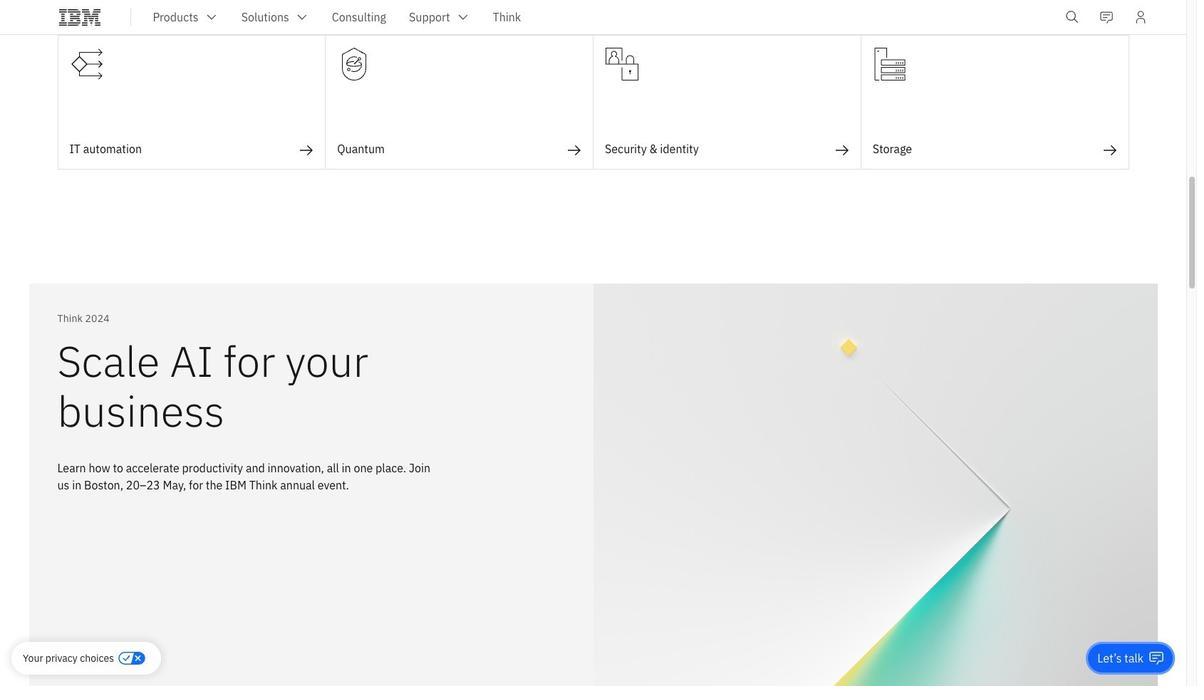 Task type: describe. For each thing, give the bounding box(es) containing it.
let's talk element
[[1098, 651, 1144, 666]]



Task type: locate. For each thing, give the bounding box(es) containing it.
your privacy choices element
[[23, 651, 114, 666]]



